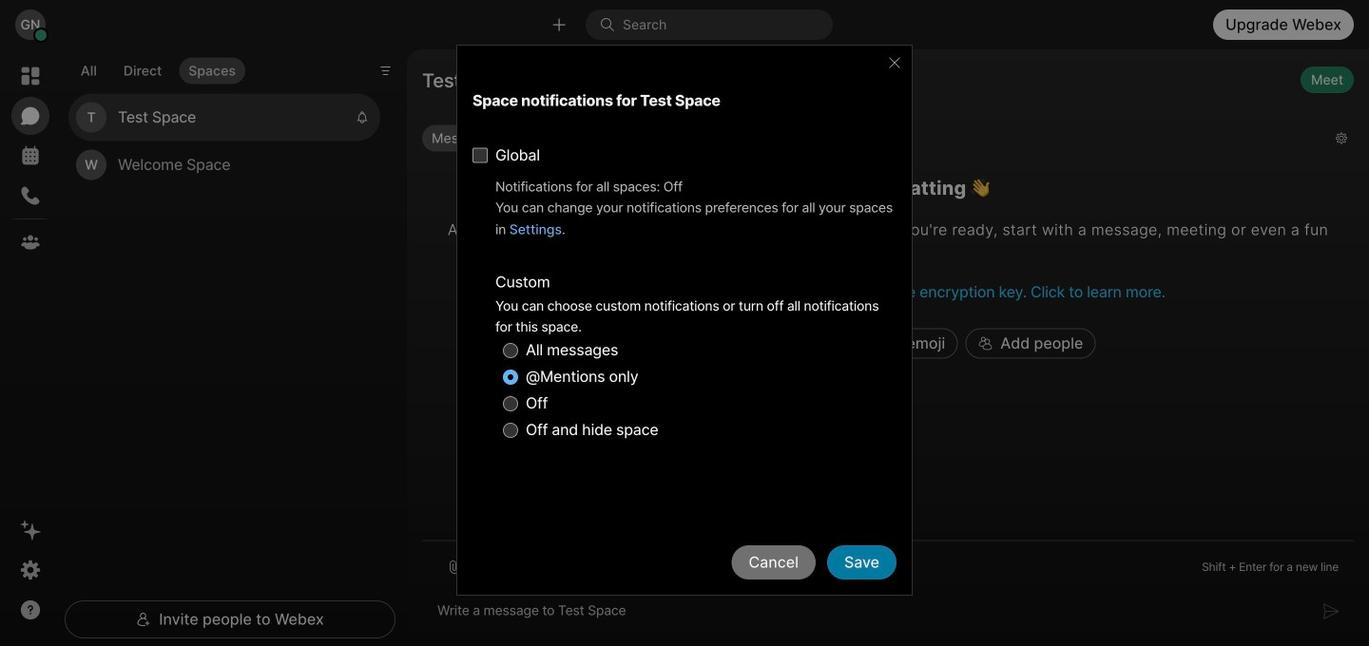 Task type: describe. For each thing, give the bounding box(es) containing it.
webex tab list
[[11, 57, 49, 262]]

All messages radio
[[503, 343, 518, 358]]

Off radio
[[503, 397, 518, 412]]

@Mentions only radio
[[503, 370, 518, 385]]

welcome space list item
[[68, 141, 380, 189]]

you will be notified of all new messages in this space image
[[356, 111, 369, 124]]



Task type: vqa. For each thing, say whether or not it's contained in the screenshot.
All messages option
yes



Task type: locate. For each thing, give the bounding box(es) containing it.
dialog
[[457, 45, 913, 602]]

test space, you will be notified of all new messages in this space list item
[[68, 94, 380, 141]]

message composer toolbar element
[[422, 542, 1355, 586]]

group
[[422, 125, 1321, 156]]

tab list
[[67, 46, 250, 90]]

Off and hide space radio
[[503, 423, 518, 438]]

option group
[[496, 270, 897, 444]]

navigation
[[0, 49, 61, 647]]



